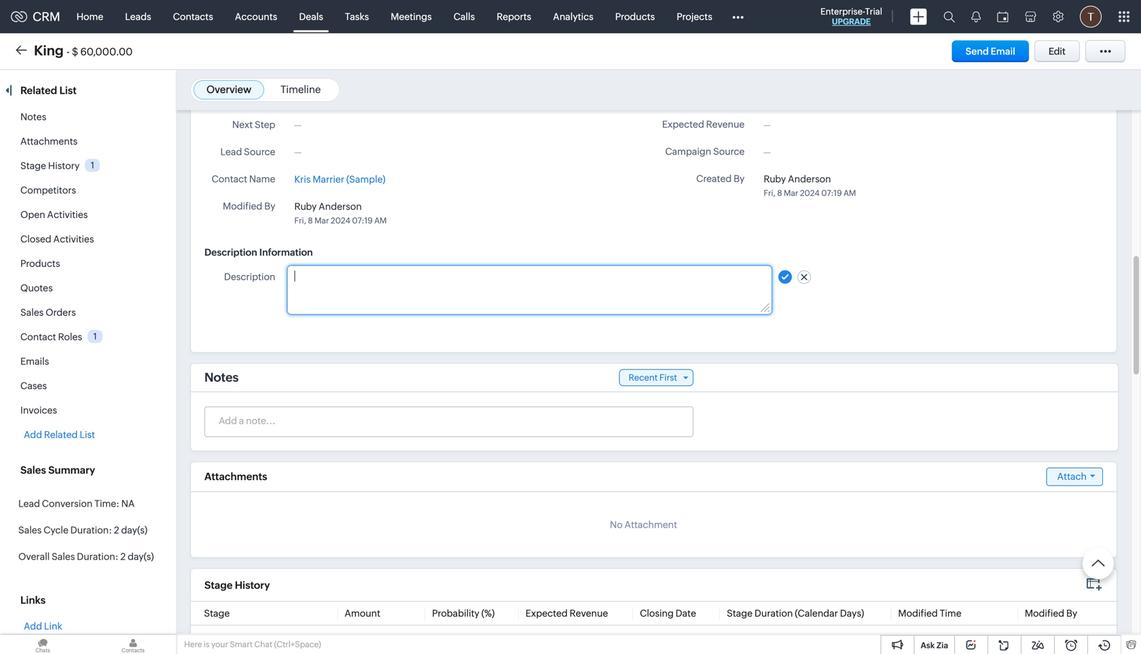Task type: locate. For each thing, give the bounding box(es) containing it.
source up created by
[[713, 146, 745, 157]]

campaign
[[665, 146, 711, 157]]

activities down open activities
[[53, 234, 94, 245]]

0 vertical spatial expected revenue
[[662, 119, 745, 130]]

0 vertical spatial expected
[[662, 119, 704, 130]]

0 horizontal spatial fri,
[[294, 216, 306, 225]]

1 right roles
[[93, 331, 97, 342]]

1 horizontal spatial attachments
[[204, 471, 267, 483]]

expected up 'campaign'
[[662, 119, 704, 130]]

by
[[734, 173, 745, 184], [264, 201, 275, 212], [1067, 608, 1078, 619]]

1 vertical spatial products link
[[20, 258, 60, 269]]

1 add from the top
[[24, 429, 42, 440]]

1 vertical spatial 07:19
[[352, 216, 373, 225]]

0 horizontal spatial 07:19
[[352, 216, 373, 225]]

contact for contact roles
[[20, 332, 56, 342]]

0 vertical spatial activities
[[47, 209, 88, 220]]

stage history up identify
[[204, 579, 270, 591]]

products left projects link
[[615, 11, 655, 22]]

1 horizontal spatial lead
[[220, 146, 242, 157]]

2 down time:
[[114, 525, 119, 536]]

2 add from the top
[[24, 621, 42, 632]]

campaign source
[[665, 146, 745, 157]]

1 horizontal spatial contact
[[212, 173, 247, 184]]

0 vertical spatial by
[[734, 173, 745, 184]]

0 vertical spatial attachments
[[20, 136, 78, 147]]

0 vertical spatial duration:
[[70, 525, 112, 536]]

1 horizontal spatial fri,
[[764, 189, 776, 198]]

1 horizontal spatial am
[[844, 189, 856, 198]]

0 horizontal spatial revenue
[[570, 608, 608, 619]]

60,000.00 down amount in the bottom of the page
[[353, 634, 401, 645]]

fri, for created by
[[764, 189, 776, 198]]

0 horizontal spatial ruby anderson fri, 8 mar 2024 07:19 am
[[294, 201, 387, 225]]

sales left 'cycle' on the bottom left of page
[[18, 525, 42, 536]]

1 horizontal spatial revenue
[[706, 119, 745, 130]]

day(s)
[[121, 525, 147, 536], [128, 551, 154, 562]]

0 vertical spatial ruby
[[764, 174, 786, 184]]

1 horizontal spatial $
[[345, 634, 351, 645]]

1 horizontal spatial ruby
[[764, 174, 786, 184]]

products link up quotes link
[[20, 258, 60, 269]]

enterprise-
[[821, 6, 865, 17]]

sales orders
[[20, 307, 76, 318]]

1 vertical spatial description
[[224, 271, 275, 282]]

sales orders link
[[20, 307, 76, 318]]

1 horizontal spatial list
[[80, 429, 95, 440]]

ruby anderson fri, 8 mar 2024 07:19 am for created by
[[764, 174, 856, 198]]

11,
[[659, 634, 669, 645]]

am for modified by
[[374, 216, 387, 225]]

1 horizontal spatial modified by
[[1025, 608, 1078, 619]]

1 right stage history link
[[91, 160, 94, 170]]

days)
[[840, 608, 864, 619]]

1 vertical spatial notes
[[204, 371, 239, 385]]

60,000.00 right '-'
[[80, 46, 133, 58]]

duration: up overall sales duration: 2 day(s)
[[70, 525, 112, 536]]

1 vertical spatial stage history
[[204, 579, 270, 591]]

1 vertical spatial contact
[[20, 332, 56, 342]]

anderson
[[788, 174, 831, 184], [319, 201, 362, 212]]

leads link
[[114, 0, 162, 33]]

contact roles
[[20, 332, 82, 342]]

1 horizontal spatial expected
[[662, 119, 704, 130]]

0 vertical spatial 1
[[91, 160, 94, 170]]

expected right the (%)
[[526, 608, 568, 619]]

activities up closed activities
[[47, 209, 88, 220]]

ruby anderson fri, 8 mar 2024 07:19 am for modified by
[[294, 201, 387, 225]]

email
[[991, 46, 1016, 57]]

1 vertical spatial 2
[[120, 551, 126, 562]]

1
[[91, 160, 94, 170], [93, 331, 97, 342]]

contact name
[[212, 173, 275, 184]]

lead for lead conversion time: na
[[18, 498, 40, 509]]

products up quotes link
[[20, 258, 60, 269]]

1 horizontal spatial products link
[[604, 0, 666, 33]]

0 horizontal spatial history
[[48, 160, 80, 171]]

1 for contact roles
[[93, 331, 97, 342]]

contact down lead source
[[212, 173, 247, 184]]

history down attachments link
[[48, 160, 80, 171]]

modified by
[[223, 201, 275, 212], [1025, 608, 1078, 619]]

search element
[[935, 0, 963, 33]]

sales left the summary
[[20, 464, 46, 476]]

lead conversion time: na
[[18, 498, 135, 509]]

send email
[[966, 46, 1016, 57]]

related up the notes 'link'
[[20, 85, 57, 96]]

list down '-'
[[59, 85, 77, 96]]

products link left projects
[[604, 0, 666, 33]]

1 source from the left
[[713, 146, 745, 157]]

next step
[[232, 119, 275, 130]]

signals element
[[963, 0, 989, 33]]

zia
[[937, 641, 948, 650]]

list
[[59, 85, 77, 96], [80, 429, 95, 440]]

meetings link
[[380, 0, 443, 33]]

day(s) for sales cycle duration: 2 day(s)
[[121, 525, 147, 536]]

date
[[676, 608, 696, 619]]

history up identify decision makers
[[235, 579, 270, 591]]

2 source from the left
[[244, 146, 275, 157]]

1 vertical spatial am
[[374, 216, 387, 225]]

0 horizontal spatial lead
[[18, 498, 40, 509]]

kris
[[294, 174, 311, 185]]

add left link
[[24, 621, 42, 632]]

reports
[[497, 11, 531, 22]]

contact up emails
[[20, 332, 56, 342]]

add link
[[24, 621, 62, 632]]

1 vertical spatial fri,
[[294, 216, 306, 225]]

07:19
[[821, 189, 842, 198], [352, 216, 373, 225], [952, 634, 976, 645]]

1 vertical spatial 60,000.00
[[353, 634, 401, 645]]

1 vertical spatial add
[[24, 621, 42, 632]]

list up the summary
[[80, 429, 95, 440]]

am
[[844, 189, 856, 198], [374, 216, 387, 225], [978, 634, 993, 645]]

contact
[[212, 173, 247, 184], [20, 332, 56, 342]]

0 horizontal spatial am
[[374, 216, 387, 225]]

ruby
[[764, 174, 786, 184], [294, 201, 317, 212]]

fri,
[[764, 189, 776, 198], [294, 216, 306, 225]]

create menu image
[[910, 8, 927, 25]]

$ down amount in the bottom of the page
[[345, 634, 351, 645]]

07:19 for modified by
[[352, 216, 373, 225]]

attach
[[1057, 471, 1087, 482]]

crm
[[33, 10, 60, 24]]

revenue up campaign source
[[706, 119, 745, 130]]

sales for sales orders
[[20, 307, 44, 318]]

trial
[[865, 6, 883, 17]]

1 vertical spatial attachments
[[204, 471, 267, 483]]

0 vertical spatial notes
[[20, 111, 46, 122]]

0 vertical spatial 8
[[777, 189, 782, 198]]

0 vertical spatial 2
[[114, 525, 119, 536]]

$ 60,000.00
[[345, 634, 401, 645]]

timeline
[[281, 84, 321, 95]]

2 down sales cycle duration: 2 day(s)
[[120, 551, 126, 562]]

2 vertical spatial 07:19
[[952, 634, 976, 645]]

1 vertical spatial activities
[[53, 234, 94, 245]]

recent
[[629, 373, 658, 383]]

ruby down kris
[[294, 201, 317, 212]]

0 horizontal spatial 8
[[308, 216, 313, 225]]

marrier
[[313, 174, 344, 185]]

0 vertical spatial related
[[20, 85, 57, 96]]

1 vertical spatial ruby anderson fri, 8 mar 2024 07:19 am
[[294, 201, 387, 225]]

0 vertical spatial add
[[24, 429, 42, 440]]

0 horizontal spatial notes
[[20, 111, 46, 122]]

lead down next
[[220, 146, 242, 157]]

here is your smart chat (ctrl+space)
[[184, 640, 321, 649]]

0 horizontal spatial anderson
[[319, 201, 362, 212]]

attach link
[[1047, 468, 1103, 486]]

description for description information
[[204, 247, 257, 258]]

1 horizontal spatial history
[[235, 579, 270, 591]]

0 vertical spatial revenue
[[706, 119, 745, 130]]

ruby for modified by
[[294, 201, 317, 212]]

stage history link
[[20, 160, 80, 171]]

0 vertical spatial 07:19
[[821, 189, 842, 198]]

0 horizontal spatial ruby
[[294, 201, 317, 212]]

1 vertical spatial revenue
[[570, 608, 608, 619]]

closing date
[[640, 608, 696, 619]]

1 vertical spatial products
[[20, 258, 60, 269]]

source for lead source
[[244, 146, 275, 157]]

closed activities link
[[20, 234, 94, 245]]

products
[[615, 11, 655, 22], [20, 258, 60, 269]]

calls link
[[443, 0, 486, 33]]

1 vertical spatial anderson
[[319, 201, 362, 212]]

duration: down sales cycle duration: 2 day(s)
[[77, 551, 118, 562]]

signals image
[[972, 11, 981, 22]]

0 vertical spatial list
[[59, 85, 77, 96]]

no
[[610, 519, 623, 530]]

0 vertical spatial description
[[204, 247, 257, 258]]

add for add link
[[24, 621, 42, 632]]

links
[[20, 594, 46, 606]]

revenue left closing
[[570, 608, 608, 619]]

source up name
[[244, 146, 275, 157]]

duration: for overall sales duration:
[[77, 551, 118, 562]]

calendar image
[[997, 11, 1009, 22]]

1 vertical spatial list
[[80, 429, 95, 440]]

duration: for sales cycle duration:
[[70, 525, 112, 536]]

8 for modified by
[[308, 216, 313, 225]]

description down description information
[[224, 271, 275, 282]]

1 vertical spatial by
[[264, 201, 275, 212]]

day(s) for overall sales duration: 2 day(s)
[[128, 551, 154, 562]]

0 horizontal spatial contact
[[20, 332, 56, 342]]

1 horizontal spatial 8
[[777, 189, 782, 198]]

1 for stage history
[[91, 160, 94, 170]]

-
[[67, 46, 70, 58]]

1 vertical spatial duration:
[[77, 551, 118, 562]]

roles
[[58, 332, 82, 342]]

add for add related list
[[24, 429, 42, 440]]

sales down quotes at the left top of the page
[[20, 307, 44, 318]]

related down invoices on the bottom left of page
[[44, 429, 78, 440]]

0 horizontal spatial 60,000.00
[[80, 46, 133, 58]]

link
[[44, 621, 62, 632]]

0 vertical spatial history
[[48, 160, 80, 171]]

search image
[[944, 11, 955, 22]]

1 horizontal spatial 2
[[120, 551, 126, 562]]

created by
[[696, 173, 745, 184]]

description left information
[[204, 247, 257, 258]]

1 horizontal spatial anderson
[[788, 174, 831, 184]]

smart
[[230, 640, 253, 649]]

lead
[[220, 146, 242, 157], [18, 498, 40, 509]]

1 vertical spatial ruby
[[294, 201, 317, 212]]

0 vertical spatial stage history
[[20, 160, 80, 171]]

ruby right created by
[[764, 174, 786, 184]]

stage history
[[20, 160, 80, 171], [204, 579, 270, 591]]

contact for contact name
[[212, 173, 247, 184]]

2 vertical spatial am
[[978, 634, 993, 645]]

activities for open activities
[[47, 209, 88, 220]]

2 horizontal spatial by
[[1067, 608, 1078, 619]]

8
[[777, 189, 782, 198], [308, 216, 313, 225]]

0 vertical spatial $
[[72, 46, 78, 58]]

$ right '-'
[[72, 46, 78, 58]]

0 vertical spatial lead
[[220, 146, 242, 157]]

1 horizontal spatial ruby anderson fri, 8 mar 2024 07:19 am
[[764, 174, 856, 198]]

60
[[432, 634, 445, 645]]

0 horizontal spatial attachments
[[20, 136, 78, 147]]

0 horizontal spatial $
[[72, 46, 78, 58]]

1 horizontal spatial 07:19
[[821, 189, 842, 198]]

(calendar
[[795, 608, 838, 619]]

1 horizontal spatial by
[[734, 173, 745, 184]]

2 horizontal spatial 07:19
[[952, 634, 976, 645]]

0 horizontal spatial modified by
[[223, 201, 275, 212]]

quotes link
[[20, 283, 53, 293]]

duration:
[[70, 525, 112, 536], [77, 551, 118, 562]]

here
[[184, 640, 202, 649]]

1 horizontal spatial products
[[615, 11, 655, 22]]

projects
[[677, 11, 713, 22]]

identify
[[204, 634, 238, 645]]

summary
[[48, 464, 95, 476]]

mar
[[784, 189, 799, 198], [315, 216, 329, 225], [640, 634, 657, 645], [898, 634, 915, 645]]

no attachment
[[610, 519, 677, 530]]

open activities
[[20, 209, 88, 220]]

lead left conversion
[[18, 498, 40, 509]]

description for description
[[224, 271, 275, 282]]

1 horizontal spatial source
[[713, 146, 745, 157]]

0 horizontal spatial 2
[[114, 525, 119, 536]]

0 vertical spatial day(s)
[[121, 525, 147, 536]]

source
[[713, 146, 745, 157], [244, 146, 275, 157]]

add down invoices on the bottom left of page
[[24, 429, 42, 440]]

stage history down attachments link
[[20, 160, 80, 171]]

lead source
[[220, 146, 275, 157]]

0 vertical spatial products link
[[604, 0, 666, 33]]

None text field
[[288, 266, 772, 314]]

lead for lead source
[[220, 146, 242, 157]]

attachments link
[[20, 136, 78, 147]]

0 vertical spatial fri,
[[764, 189, 776, 198]]

step
[[255, 119, 275, 130]]



Task type: describe. For each thing, give the bounding box(es) containing it.
upgrade
[[832, 17, 871, 26]]

07:19 for created by
[[821, 189, 842, 198]]

notes link
[[20, 111, 46, 122]]

1 vertical spatial related
[[44, 429, 78, 440]]

sales summary
[[20, 464, 95, 476]]

decision
[[240, 634, 278, 645]]

mar 8, 2024 07:19 am
[[898, 634, 993, 645]]

0 horizontal spatial by
[[264, 201, 275, 212]]

overall sales duration: 2 day(s)
[[18, 551, 154, 562]]

attachment
[[625, 519, 677, 530]]

1 vertical spatial expected revenue
[[526, 608, 608, 619]]

identify decision makers
[[204, 634, 312, 645]]

orders
[[46, 307, 76, 318]]

edit
[[1049, 46, 1066, 57]]

anderson for created by
[[788, 174, 831, 184]]

created
[[696, 173, 732, 184]]

invoices
[[20, 405, 57, 416]]

profile image
[[1080, 6, 1102, 28]]

information
[[259, 247, 313, 258]]

source for campaign source
[[713, 146, 745, 157]]

probability (%)
[[432, 608, 495, 619]]

conversion
[[42, 498, 93, 509]]

description information
[[204, 247, 313, 258]]

$ inside 'king - $ 60,000.00'
[[72, 46, 78, 58]]

mar 11, 2024
[[640, 634, 694, 645]]

leads
[[125, 11, 151, 22]]

accounts link
[[224, 0, 288, 33]]

60,000.00 inside 'king - $ 60,000.00'
[[80, 46, 133, 58]]

meetings
[[391, 11, 432, 22]]

send email button
[[952, 40, 1029, 62]]

open activities link
[[20, 209, 88, 220]]

competitors link
[[20, 185, 76, 196]]

sales for sales cycle duration: 2 day(s)
[[18, 525, 42, 536]]

king - $ 60,000.00
[[34, 43, 133, 58]]

chats image
[[0, 635, 86, 654]]

contacts image
[[90, 635, 176, 654]]

your
[[211, 640, 228, 649]]

chat
[[254, 640, 273, 649]]

cases
[[20, 380, 47, 391]]

(ctrl+space)
[[274, 640, 321, 649]]

2 for sales cycle duration:
[[114, 525, 119, 536]]

am for created by
[[844, 189, 856, 198]]

closed activities
[[20, 234, 94, 245]]

8 for created by
[[777, 189, 782, 198]]

activities for closed activities
[[53, 234, 94, 245]]

Other Modules field
[[723, 6, 753, 28]]

2 vertical spatial by
[[1067, 608, 1078, 619]]

sales for sales summary
[[20, 464, 46, 476]]

sales cycle duration: 2 day(s)
[[18, 525, 147, 536]]

1 vertical spatial expected
[[526, 608, 568, 619]]

1 vertical spatial modified by
[[1025, 608, 1078, 619]]

enterprise-trial upgrade
[[821, 6, 883, 26]]

1 horizontal spatial expected revenue
[[662, 119, 745, 130]]

(%)
[[481, 608, 495, 619]]

1 horizontal spatial stage history
[[204, 579, 270, 591]]

analytics link
[[542, 0, 604, 33]]

next
[[232, 119, 253, 130]]

1 vertical spatial history
[[235, 579, 270, 591]]

quotes
[[20, 283, 53, 293]]

0 vertical spatial products
[[615, 11, 655, 22]]

tasks
[[345, 11, 369, 22]]

closing
[[640, 608, 674, 619]]

overview link
[[207, 84, 251, 95]]

contact roles link
[[20, 332, 82, 342]]

amount
[[345, 608, 380, 619]]

open
[[20, 209, 45, 220]]

anderson for modified by
[[319, 201, 362, 212]]

emails link
[[20, 356, 49, 367]]

analytics
[[553, 11, 594, 22]]

accounts
[[235, 11, 277, 22]]

timeline link
[[281, 84, 321, 95]]

home link
[[66, 0, 114, 33]]

0 vertical spatial modified by
[[223, 201, 275, 212]]

time
[[940, 608, 962, 619]]

1 horizontal spatial notes
[[204, 371, 239, 385]]

first
[[660, 373, 677, 383]]

home
[[76, 11, 103, 22]]

deals
[[299, 11, 323, 22]]

2 for overall sales duration:
[[120, 551, 126, 562]]

Add a note... field
[[205, 414, 692, 428]]

1 horizontal spatial modified
[[898, 608, 938, 619]]

overview
[[207, 84, 251, 95]]

emails
[[20, 356, 49, 367]]

0 horizontal spatial modified
[[223, 201, 262, 212]]

ask
[[921, 641, 935, 650]]

contacts
[[173, 11, 213, 22]]

profile element
[[1072, 0, 1110, 33]]

competitors
[[20, 185, 76, 196]]

logo image
[[11, 11, 27, 22]]

1 horizontal spatial 60,000.00
[[353, 634, 401, 645]]

duration
[[755, 608, 793, 619]]

time:
[[94, 498, 119, 509]]

(sample)
[[346, 174, 386, 185]]

stage duration (calendar days)
[[727, 608, 864, 619]]

create menu element
[[902, 0, 935, 33]]

king
[[34, 43, 64, 58]]

0 horizontal spatial products link
[[20, 258, 60, 269]]

2 horizontal spatial modified
[[1025, 608, 1065, 619]]

0 horizontal spatial stage history
[[20, 160, 80, 171]]

crm link
[[11, 10, 60, 24]]

calls
[[454, 11, 475, 22]]

ruby for created by
[[764, 174, 786, 184]]

name
[[249, 173, 275, 184]]

cycle
[[44, 525, 68, 536]]

0 horizontal spatial list
[[59, 85, 77, 96]]

fri, for modified by
[[294, 216, 306, 225]]

invoices link
[[20, 405, 57, 416]]

kris marrier (sample) link
[[294, 172, 386, 186]]

sales down 'cycle' on the bottom left of page
[[52, 551, 75, 562]]

na
[[121, 498, 135, 509]]

0 horizontal spatial products
[[20, 258, 60, 269]]

send
[[966, 46, 989, 57]]

8,
[[917, 634, 925, 645]]

recent first
[[629, 373, 677, 383]]



Task type: vqa. For each thing, say whether or not it's contained in the screenshot.
middle 07:19
yes



